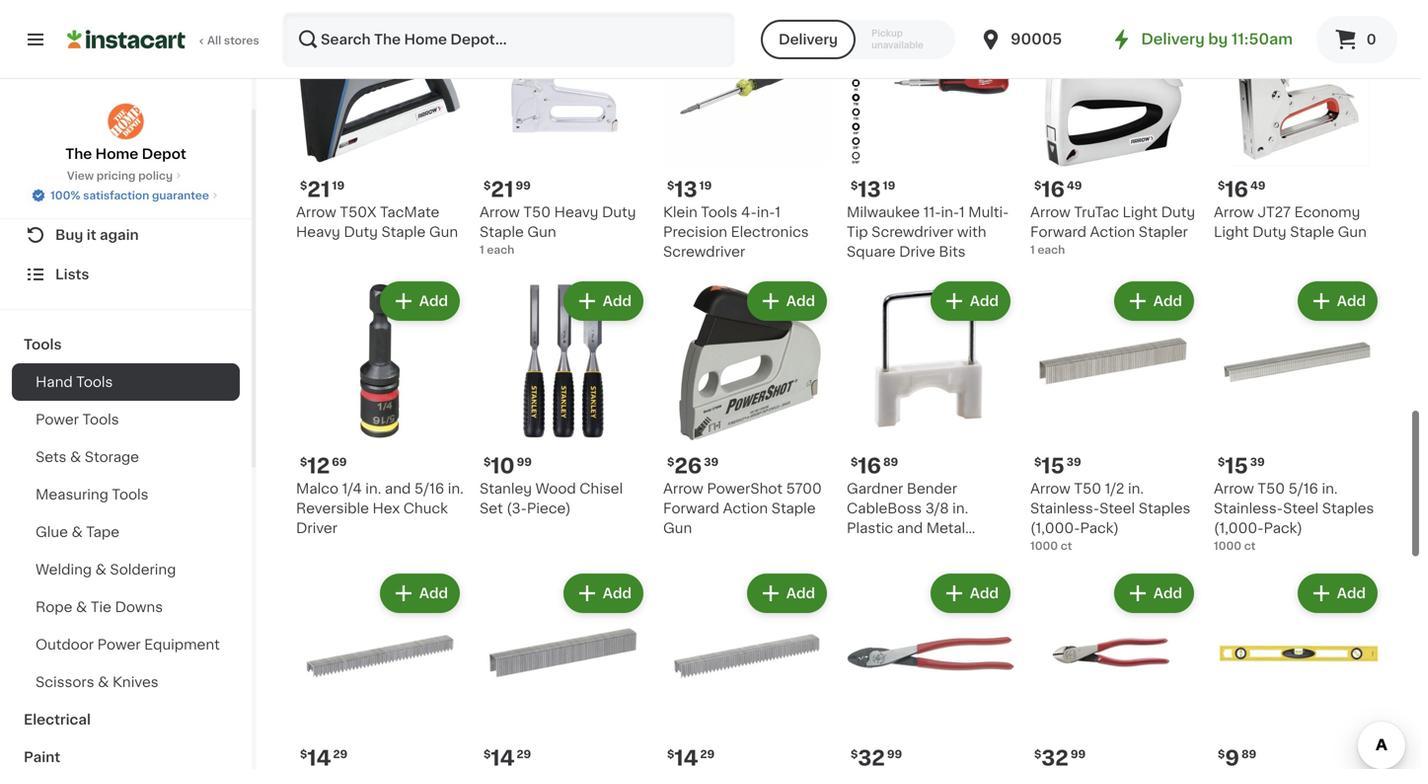 Task type: describe. For each thing, give the bounding box(es) containing it.
99 inside $ 21 99
[[516, 180, 531, 191]]

action inside the arrow trutac light duty forward action stapler 1 each
[[1091, 225, 1136, 239]]

each inside the arrow trutac light duty forward action stapler 1 each
[[1038, 244, 1066, 255]]

2 29 from the left
[[517, 749, 531, 760]]

gardner
[[847, 482, 904, 496]]

9
[[1226, 748, 1240, 769]]

add inside button
[[732, 18, 761, 32]]

each inside arrow t50 heavy duty staple gun 1 each
[[487, 244, 515, 255]]

welding & soldering link
[[12, 551, 240, 588]]

(200-
[[950, 541, 989, 555]]

buy
[[55, 228, 83, 242]]

arrow trutac light duty forward action stapler 1 each
[[1031, 205, 1196, 255]]

in. inside arrow t50 5/16 in. stainless-steel staples (1,000-pack) 1000 ct
[[1323, 482, 1338, 496]]

2 $ 14 29 from the left
[[484, 748, 531, 769]]

16 for arrow trutac light duty forward action stapler
[[1042, 179, 1065, 200]]

5/16 inside arrow t50 5/16 in. stainless-steel staples (1,000-pack) 1000 ct
[[1289, 482, 1319, 496]]

shop link
[[12, 176, 240, 215]]

product group containing 10
[[480, 277, 648, 518]]

hex
[[373, 502, 400, 515]]

electronics
[[731, 225, 809, 239]]

milwaukee 11-in-1 multi- tip screwdriver with square drive bits
[[847, 205, 1010, 259]]

hand tools
[[36, 375, 113, 389]]

$ 16 89
[[851, 456, 899, 476]]

welding
[[36, 563, 92, 577]]

wood
[[536, 482, 576, 496]]

plastic
[[847, 521, 894, 535]]

tools link
[[12, 326, 240, 363]]

delivery for delivery
[[779, 33, 838, 46]]

rope & tie downs
[[36, 600, 163, 614]]

and inside malco 1/4 in. and 5/16 in. reversible hex chuck driver
[[385, 482, 411, 496]]

scissors
[[36, 675, 94, 689]]

powershot
[[707, 482, 783, 496]]

t50 for 1/2
[[1075, 482, 1102, 496]]

service type group
[[761, 20, 956, 59]]

staple for 21
[[382, 225, 426, 239]]

arrow t50x tacmate heavy duty staple gun
[[296, 205, 458, 239]]

21 for $ 21 99
[[491, 179, 514, 200]]

staple for 16
[[1291, 225, 1335, 239]]

metal
[[927, 521, 966, 535]]

gun inside arrow t50 heavy duty staple gun 1 each
[[528, 225, 557, 239]]

(1,000- for arrow t50 5/16 in. stainless-steel staples (1,000-pack)
[[1214, 521, 1264, 535]]

$ inside $ 12 69
[[300, 457, 307, 468]]

square
[[847, 245, 896, 259]]

lists link
[[12, 255, 240, 294]]

in- inside milwaukee 11-in-1 multi- tip screwdriver with square drive bits
[[941, 205, 960, 219]]

light inside the arrow trutac light duty forward action stapler 1 each
[[1123, 205, 1158, 219]]

tape
[[86, 525, 120, 539]]

13 for klein
[[675, 179, 698, 200]]

rope
[[36, 600, 73, 614]]

screwdriver inside milwaukee 11-in-1 multi- tip screwdriver with square drive bits
[[872, 225, 954, 239]]

storage
[[85, 450, 139, 464]]

arrow for arrow jt27 economy light duty staple gun
[[1214, 205, 1255, 219]]

(3-
[[507, 502, 527, 515]]

stores
[[224, 35, 259, 46]]

89 for 16
[[884, 457, 899, 468]]

glue
[[36, 525, 68, 539]]

power inside 'link'
[[36, 413, 79, 427]]

$ 15 39 for arrow t50 5/16 in. stainless-steel staples (1,000-pack)
[[1218, 456, 1265, 476]]

forward inside the arrow trutac light duty forward action stapler 1 each
[[1031, 225, 1087, 239]]

policy
[[138, 170, 173, 181]]

gardner bender cableboss 3/8 in. plastic and metal staples, white (200- pack), silver& white/metal
[[847, 482, 989, 594]]

add to cart button
[[691, 7, 825, 42]]

$ 10 99
[[484, 456, 532, 476]]

tools for klein
[[701, 205, 738, 219]]

white/metal
[[847, 581, 932, 594]]

staple inside arrow t50 heavy duty staple gun 1 each
[[480, 225, 524, 239]]

soldering
[[110, 563, 176, 577]]

klein tools 4-in-1 precision electronics screwdriver
[[664, 205, 809, 259]]

malco
[[296, 482, 339, 496]]

2 32 from the left
[[1042, 748, 1069, 769]]

measuring tools
[[36, 488, 149, 502]]

t50x
[[340, 205, 377, 219]]

bender
[[907, 482, 958, 496]]

10
[[491, 456, 515, 476]]

in- inside klein tools 4-in-1 precision electronics screwdriver
[[757, 205, 775, 219]]

stainless- for 5/16
[[1214, 502, 1284, 515]]

white
[[906, 541, 947, 555]]

16 for arrow jt27 economy light duty staple gun
[[1226, 179, 1249, 200]]

1 inside arrow t50 heavy duty staple gun 1 each
[[480, 244, 485, 255]]

19 for klein
[[700, 180, 712, 191]]

cableboss
[[847, 502, 922, 515]]

electrical link
[[12, 701, 240, 739]]

49 for arrow jt27 economy light duty staple gun
[[1251, 180, 1266, 191]]

staples,
[[847, 541, 903, 555]]

5700
[[787, 482, 822, 496]]

malco 1/4 in. and 5/16 in. reversible hex chuck driver
[[296, 482, 464, 535]]

1000 for arrow t50 5/16 in. stainless-steel staples (1,000-pack)
[[1214, 541, 1242, 551]]

$ 16 49 for arrow trutac light duty forward action stapler
[[1035, 179, 1083, 200]]

instacart logo image
[[67, 28, 186, 51]]

trutac
[[1075, 205, 1120, 219]]

$ inside $ 26 39
[[667, 457, 675, 468]]

cart
[[783, 18, 812, 32]]

shop
[[55, 189, 92, 202]]

duty inside arrow jt27 economy light duty staple gun
[[1253, 225, 1287, 239]]

sets & storage
[[36, 450, 139, 464]]

staples for arrow t50 1/2 in. stainless-steel staples (1,000-pack)
[[1139, 502, 1191, 515]]

Search field
[[284, 14, 734, 65]]

delivery by 11:50am
[[1142, 32, 1293, 46]]

drive
[[900, 245, 936, 259]]

pack),
[[847, 561, 890, 575]]

ct for arrow t50 5/16 in. stainless-steel staples (1,000-pack)
[[1245, 541, 1256, 551]]

$ 12 69
[[300, 456, 347, 476]]

39 for arrow t50 5/16 in. stainless-steel staples (1,000-pack)
[[1251, 457, 1265, 468]]

2 $ 32 99 from the left
[[1035, 748, 1086, 769]]

pricing
[[96, 170, 136, 181]]

arrow t50 heavy duty staple gun 1 each
[[480, 205, 636, 255]]

scissors & knives
[[36, 675, 159, 689]]

3 14 from the left
[[675, 748, 699, 769]]

$ 13 19 for milwaukee
[[851, 179, 896, 200]]

with
[[958, 225, 987, 239]]

buy it again link
[[12, 215, 240, 255]]

12
[[307, 456, 330, 476]]

1000 for arrow t50 1/2 in. stainless-steel staples (1,000-pack)
[[1031, 541, 1059, 551]]

paint link
[[12, 739, 240, 769]]

1 inside milwaukee 11-in-1 multi- tip screwdriver with square drive bits
[[960, 205, 965, 219]]

staples for arrow t50 5/16 in. stainless-steel staples (1,000-pack)
[[1323, 502, 1375, 515]]

jt27
[[1258, 205, 1292, 219]]

staple for 26
[[772, 502, 816, 515]]

forward inside 'arrow powershot 5700 forward action staple gun'
[[664, 502, 720, 515]]

100%
[[50, 190, 80, 201]]

measuring tools link
[[12, 476, 240, 513]]

arrow jt27 economy light duty staple gun
[[1214, 205, 1367, 239]]

$ 13 19 for klein
[[667, 179, 712, 200]]

arrow for arrow t50 heavy duty staple gun 1 each
[[480, 205, 520, 219]]

view
[[67, 170, 94, 181]]

$ 16 49 for arrow jt27 economy light duty staple gun
[[1218, 179, 1266, 200]]

tacmate
[[380, 205, 440, 219]]

milwaukee
[[847, 205, 920, 219]]

26
[[675, 456, 702, 476]]

99 inside $ 10 99
[[517, 457, 532, 468]]



Task type: vqa. For each thing, say whether or not it's contained in the screenshot.
Kitchen Supplies
no



Task type: locate. For each thing, give the bounding box(es) containing it.
3 29 from the left
[[701, 749, 715, 760]]

welding & soldering
[[36, 563, 176, 577]]

0 vertical spatial power
[[36, 413, 79, 427]]

gun down economy
[[1339, 225, 1367, 239]]

0 horizontal spatial stainless-
[[1031, 502, 1100, 515]]

19 for milwaukee
[[883, 180, 896, 191]]

1 in- from the left
[[757, 205, 775, 219]]

t50 inside arrow t50 5/16 in. stainless-steel staples (1,000-pack) 1000 ct
[[1258, 482, 1286, 496]]

0 horizontal spatial 1000
[[1031, 541, 1059, 551]]

duty
[[602, 205, 636, 219], [1162, 205, 1196, 219], [344, 225, 378, 239], [1253, 225, 1287, 239]]

forward down trutac
[[1031, 225, 1087, 239]]

delivery inside button
[[779, 33, 838, 46]]

1000 inside arrow t50 5/16 in. stainless-steel staples (1,000-pack) 1000 ct
[[1214, 541, 1242, 551]]

light inside arrow jt27 economy light duty staple gun
[[1214, 225, 1250, 239]]

0 horizontal spatial steel
[[1100, 502, 1136, 515]]

1000 inside arrow t50 1/2 in. stainless-steel staples (1,000-pack) 1000 ct
[[1031, 541, 1059, 551]]

0 horizontal spatial $ 13 19
[[667, 179, 712, 200]]

1 horizontal spatial 21
[[491, 179, 514, 200]]

and up hex
[[385, 482, 411, 496]]

economy
[[1295, 205, 1361, 219]]

0 horizontal spatial 19
[[332, 180, 345, 191]]

tie
[[91, 600, 111, 614]]

0 horizontal spatial screwdriver
[[664, 245, 746, 259]]

1 horizontal spatial 89
[[1242, 749, 1257, 760]]

home
[[95, 147, 138, 161]]

15 for arrow t50 5/16 in. stainless-steel staples (1,000-pack)
[[1226, 456, 1249, 476]]

0 vertical spatial screwdriver
[[872, 225, 954, 239]]

1 horizontal spatial 39
[[1067, 457, 1082, 468]]

action down powershot
[[723, 502, 768, 515]]

0 horizontal spatial and
[[385, 482, 411, 496]]

1 inside the arrow trutac light duty forward action stapler 1 each
[[1031, 244, 1035, 255]]

the home depot
[[65, 147, 186, 161]]

19 for arrow
[[332, 180, 345, 191]]

and
[[385, 482, 411, 496], [897, 521, 923, 535]]

and up white
[[897, 521, 923, 535]]

1 horizontal spatial pack)
[[1264, 521, 1303, 535]]

tools left 4-
[[701, 205, 738, 219]]

klein
[[664, 205, 698, 219]]

precision
[[664, 225, 728, 239]]

3/8
[[926, 502, 949, 515]]

39 up arrow t50 1/2 in. stainless-steel staples (1,000-pack) 1000 ct
[[1067, 457, 1082, 468]]

1 horizontal spatial and
[[897, 521, 923, 535]]

all stores
[[207, 35, 259, 46]]

pack) for 1/2
[[1081, 521, 1120, 535]]

1 horizontal spatial 15
[[1226, 456, 1249, 476]]

$ 13 19 up klein
[[667, 179, 712, 200]]

pack) inside arrow t50 5/16 in. stainless-steel staples (1,000-pack) 1000 ct
[[1264, 521, 1303, 535]]

staple down 5700
[[772, 502, 816, 515]]

$ 16 49 up trutac
[[1035, 179, 1083, 200]]

tools inside power tools 'link'
[[82, 413, 119, 427]]

0 horizontal spatial 89
[[884, 457, 899, 468]]

1 13 from the left
[[675, 179, 698, 200]]

add
[[419, 18, 448, 32], [603, 18, 632, 32], [732, 18, 761, 32], [970, 18, 999, 32], [1154, 18, 1183, 32], [1338, 18, 1367, 32], [419, 294, 448, 308], [603, 294, 632, 308], [787, 294, 816, 308], [970, 294, 999, 308], [1154, 294, 1183, 308], [1338, 294, 1367, 308], [419, 587, 448, 600], [603, 587, 632, 600], [787, 587, 816, 600], [970, 587, 999, 600], [1154, 587, 1183, 600], [1338, 587, 1367, 600]]

arrow inside arrow jt27 economy light duty staple gun
[[1214, 205, 1255, 219]]

100% satisfaction guarantee button
[[31, 184, 221, 203]]

arrow t50 1/2 in. stainless-steel staples (1,000-pack) 1000 ct
[[1031, 482, 1191, 551]]

arrow inside arrow t50 1/2 in. stainless-steel staples (1,000-pack) 1000 ct
[[1031, 482, 1071, 496]]

1 horizontal spatial ct
[[1245, 541, 1256, 551]]

arrow for arrow powershot 5700 forward action staple gun
[[664, 482, 704, 496]]

staple down $ 21 99
[[480, 225, 524, 239]]

$ 21 99
[[484, 179, 531, 200]]

0 horizontal spatial pack)
[[1081, 521, 1120, 535]]

the home depot logo image
[[107, 103, 145, 140]]

0 vertical spatial light
[[1123, 205, 1158, 219]]

1 vertical spatial 89
[[1242, 749, 1257, 760]]

15 up arrow t50 1/2 in. stainless-steel staples (1,000-pack) 1000 ct
[[1042, 456, 1065, 476]]

2 $ 16 49 from the left
[[1218, 179, 1266, 200]]

89 inside "$ 16 89"
[[884, 457, 899, 468]]

0 horizontal spatial each
[[487, 244, 515, 255]]

1 horizontal spatial screwdriver
[[872, 225, 954, 239]]

0 horizontal spatial $ 16 49
[[1035, 179, 1083, 200]]

staples inside arrow t50 5/16 in. stainless-steel staples (1,000-pack) 1000 ct
[[1323, 502, 1375, 515]]

$ 32 99
[[851, 748, 903, 769], [1035, 748, 1086, 769]]

by
[[1209, 32, 1229, 46]]

13 for milwaukee
[[858, 179, 881, 200]]

49 up trutac
[[1067, 180, 1083, 191]]

$ inside "$ 16 89"
[[851, 457, 858, 468]]

1
[[775, 205, 781, 219], [960, 205, 965, 219], [480, 244, 485, 255], [1031, 244, 1035, 255]]

1 vertical spatial heavy
[[296, 225, 340, 239]]

t50 inside arrow t50 1/2 in. stainless-steel staples (1,000-pack) 1000 ct
[[1075, 482, 1102, 496]]

glue & tape
[[36, 525, 120, 539]]

in- up with
[[941, 205, 960, 219]]

arrow inside arrow t50 5/16 in. stainless-steel staples (1,000-pack) 1000 ct
[[1214, 482, 1255, 496]]

duty inside the arrow trutac light duty forward action stapler 1 each
[[1162, 205, 1196, 219]]

13 up milwaukee
[[858, 179, 881, 200]]

0 horizontal spatial heavy
[[296, 225, 340, 239]]

duty inside arrow t50x tacmate heavy duty staple gun
[[344, 225, 378, 239]]

staple down economy
[[1291, 225, 1335, 239]]

13 up klein
[[675, 179, 698, 200]]

$ 15 39 up arrow t50 5/16 in. stainless-steel staples (1,000-pack) 1000 ct
[[1218, 456, 1265, 476]]

0 horizontal spatial 49
[[1067, 180, 1083, 191]]

glue & tape link
[[12, 513, 240, 551]]

90005
[[1011, 32, 1063, 46]]

tools for power
[[82, 413, 119, 427]]

2 14 from the left
[[491, 748, 515, 769]]

3 $ 14 29 from the left
[[667, 748, 715, 769]]

in- up electronics
[[757, 205, 775, 219]]

steel for 5/16
[[1284, 502, 1319, 515]]

tools inside hand tools link
[[76, 375, 113, 389]]

0 horizontal spatial action
[[723, 502, 768, 515]]

equipment
[[144, 638, 220, 652]]

1 horizontal spatial 14
[[491, 748, 515, 769]]

1 stainless- from the left
[[1031, 502, 1100, 515]]

0 vertical spatial forward
[[1031, 225, 1087, 239]]

1 ct from the left
[[1061, 541, 1073, 551]]

(1,000- inside arrow t50 1/2 in. stainless-steel staples (1,000-pack) 1000 ct
[[1031, 521, 1081, 535]]

$ 15 39 up arrow t50 1/2 in. stainless-steel staples (1,000-pack) 1000 ct
[[1035, 456, 1082, 476]]

$ 26 39
[[667, 456, 719, 476]]

1 15 from the left
[[1042, 456, 1065, 476]]

2 horizontal spatial 16
[[1226, 179, 1249, 200]]

ct inside arrow t50 1/2 in. stainless-steel staples (1,000-pack) 1000 ct
[[1061, 541, 1073, 551]]

19 up precision
[[700, 180, 712, 191]]

t50 for 5/16
[[1258, 482, 1286, 496]]

2 in- from the left
[[941, 205, 960, 219]]

1 21 from the left
[[307, 179, 330, 200]]

1 steel from the left
[[1100, 502, 1136, 515]]

gun inside arrow t50x tacmate heavy duty staple gun
[[429, 225, 458, 239]]

outdoor power equipment link
[[12, 626, 240, 664]]

89 inside $ 9 89
[[1242, 749, 1257, 760]]

(1,000- for arrow t50 1/2 in. stainless-steel staples (1,000-pack)
[[1031, 521, 1081, 535]]

& for scissors
[[98, 675, 109, 689]]

guarantee
[[152, 190, 209, 201]]

0 button
[[1317, 16, 1398, 63]]

1 horizontal spatial light
[[1214, 225, 1250, 239]]

ct inside arrow t50 5/16 in. stainless-steel staples (1,000-pack) 1000 ct
[[1245, 541, 1256, 551]]

pack) inside arrow t50 1/2 in. stainless-steel staples (1,000-pack) 1000 ct
[[1081, 521, 1120, 535]]

ct for arrow t50 1/2 in. stainless-steel staples (1,000-pack)
[[1061, 541, 1073, 551]]

all
[[207, 35, 221, 46]]

$ 16 49 up jt27
[[1218, 179, 1266, 200]]

1 horizontal spatial $ 13 19
[[851, 179, 896, 200]]

heavy inside arrow t50x tacmate heavy duty staple gun
[[296, 225, 340, 239]]

& inside "link"
[[72, 525, 83, 539]]

0 vertical spatial heavy
[[555, 205, 599, 219]]

tools for measuring
[[112, 488, 149, 502]]

$ 13 19 up milwaukee
[[851, 179, 896, 200]]

2 21 from the left
[[491, 179, 514, 200]]

1 $ 16 49 from the left
[[1035, 179, 1083, 200]]

action inside 'arrow powershot 5700 forward action staple gun'
[[723, 502, 768, 515]]

& left tie
[[76, 600, 87, 614]]

1/4
[[342, 482, 362, 496]]

forward
[[1031, 225, 1087, 239], [664, 502, 720, 515]]

2 horizontal spatial t50
[[1258, 482, 1286, 496]]

& for sets
[[70, 450, 81, 464]]

arrow inside the arrow trutac light duty forward action stapler 1 each
[[1031, 205, 1071, 219]]

1 horizontal spatial 13
[[858, 179, 881, 200]]

screwdriver down precision
[[664, 245, 746, 259]]

tools inside 'tools' link
[[24, 338, 62, 352]]

2 49 from the left
[[1251, 180, 1266, 191]]

in. inside the 'gardner bender cableboss 3/8 in. plastic and metal staples, white (200- pack), silver& white/metal'
[[953, 502, 969, 515]]

1 $ 15 39 from the left
[[1035, 456, 1082, 476]]

arrow
[[296, 205, 337, 219], [480, 205, 520, 219], [1031, 205, 1071, 219], [1214, 205, 1255, 219], [664, 482, 704, 496], [1031, 482, 1071, 496], [1214, 482, 1255, 496]]

tools inside measuring tools link
[[112, 488, 149, 502]]

0 horizontal spatial 14
[[307, 748, 331, 769]]

and inside the 'gardner bender cableboss 3/8 in. plastic and metal staples, white (200- pack), silver& white/metal'
[[897, 521, 923, 535]]

5/16 inside malco 1/4 in. and 5/16 in. reversible hex chuck driver
[[415, 482, 445, 496]]

duty left klein
[[602, 205, 636, 219]]

2 horizontal spatial 29
[[701, 749, 715, 760]]

89 for 9
[[1242, 749, 1257, 760]]

gun
[[429, 225, 458, 239], [528, 225, 557, 239], [1339, 225, 1367, 239], [664, 521, 692, 535]]

tools up the hand
[[24, 338, 62, 352]]

39 inside $ 26 39
[[704, 457, 719, 468]]

buy it again
[[55, 228, 139, 242]]

ct
[[1061, 541, 1073, 551], [1245, 541, 1256, 551]]

0 horizontal spatial 13
[[675, 179, 698, 200]]

2 19 from the left
[[700, 180, 712, 191]]

arrow inside arrow t50x tacmate heavy duty staple gun
[[296, 205, 337, 219]]

0 horizontal spatial (1,000-
[[1031, 521, 1081, 535]]

0 horizontal spatial 29
[[333, 749, 348, 760]]

product group
[[296, 1, 464, 242], [480, 1, 648, 258], [664, 1, 831, 262], [847, 1, 1015, 262], [1031, 1, 1199, 258], [1214, 1, 1382, 242], [296, 277, 464, 538], [480, 277, 648, 518], [664, 277, 831, 538], [847, 277, 1015, 594], [1031, 277, 1199, 554], [1214, 277, 1382, 554], [296, 570, 464, 769], [480, 570, 648, 769], [664, 570, 831, 769], [847, 570, 1015, 769], [1031, 570, 1199, 769], [1214, 570, 1382, 769]]

19 up milwaukee
[[883, 180, 896, 191]]

$ inside $ 10 99
[[484, 457, 491, 468]]

1 horizontal spatial steel
[[1284, 502, 1319, 515]]

19 up t50x
[[332, 180, 345, 191]]

steel
[[1100, 502, 1136, 515], [1284, 502, 1319, 515]]

0 vertical spatial action
[[1091, 225, 1136, 239]]

action down trutac
[[1091, 225, 1136, 239]]

0 vertical spatial 89
[[884, 457, 899, 468]]

1 vertical spatial screwdriver
[[664, 245, 746, 259]]

49 up jt27
[[1251, 180, 1266, 191]]

arrow inside arrow t50 heavy duty staple gun 1 each
[[480, 205, 520, 219]]

1 vertical spatial light
[[1214, 225, 1250, 239]]

$ inside the '$ 21 19'
[[300, 180, 307, 191]]

16 up the arrow trutac light duty forward action stapler 1 each
[[1042, 179, 1065, 200]]

the home depot link
[[65, 103, 186, 164]]

2 15 from the left
[[1226, 456, 1249, 476]]

1 $ 32 99 from the left
[[851, 748, 903, 769]]

0 horizontal spatial in-
[[757, 205, 775, 219]]

3 39 from the left
[[1251, 457, 1265, 468]]

tools down sets & storage link
[[112, 488, 149, 502]]

tip
[[847, 225, 869, 239]]

21 for $ 21 19
[[307, 179, 330, 200]]

& right sets
[[70, 450, 81, 464]]

in-
[[757, 205, 775, 219], [941, 205, 960, 219]]

2 ct from the left
[[1245, 541, 1256, 551]]

steel inside arrow t50 5/16 in. stainless-steel staples (1,000-pack) 1000 ct
[[1284, 502, 1319, 515]]

16 up arrow jt27 economy light duty staple gun
[[1226, 179, 1249, 200]]

1 (1,000- from the left
[[1031, 521, 1081, 535]]

gun for 21
[[429, 225, 458, 239]]

1 horizontal spatial forward
[[1031, 225, 1087, 239]]

39 for arrow t50 1/2 in. stainless-steel staples (1,000-pack)
[[1067, 457, 1082, 468]]

piece)
[[527, 502, 571, 515]]

2 39 from the left
[[1067, 457, 1082, 468]]

satisfaction
[[83, 190, 149, 201]]

light right stapler on the top of the page
[[1214, 225, 1250, 239]]

11:50am
[[1232, 32, 1293, 46]]

2 each from the left
[[1038, 244, 1066, 255]]

89 up gardner
[[884, 457, 899, 468]]

stainless- for 1/2
[[1031, 502, 1100, 515]]

power up scissors & knives link
[[97, 638, 141, 652]]

outdoor power equipment
[[36, 638, 220, 652]]

arrow for arrow t50 5/16 in. stainless-steel staples (1,000-pack) 1000 ct
[[1214, 482, 1255, 496]]

tools up "storage"
[[82, 413, 119, 427]]

1 horizontal spatial staples
[[1323, 502, 1375, 515]]

delivery down cart
[[779, 33, 838, 46]]

staples inside arrow t50 1/2 in. stainless-steel staples (1,000-pack) 1000 ct
[[1139, 502, 1191, 515]]

(1,000- inside arrow t50 5/16 in. stainless-steel staples (1,000-pack) 1000 ct
[[1214, 521, 1264, 535]]

0 horizontal spatial 39
[[704, 457, 719, 468]]

1 horizontal spatial 5/16
[[1289, 482, 1319, 496]]

in. inside arrow t50 1/2 in. stainless-steel staples (1,000-pack) 1000 ct
[[1129, 482, 1144, 496]]

gun for 26
[[664, 521, 692, 535]]

forward down $ 26 39
[[664, 502, 720, 515]]

gun for 16
[[1339, 225, 1367, 239]]

add to cart
[[732, 18, 812, 32]]

1 vertical spatial action
[[723, 502, 768, 515]]

2 $ 15 39 from the left
[[1218, 456, 1265, 476]]

5/16
[[415, 482, 445, 496], [1289, 482, 1319, 496]]

delivery left by
[[1142, 32, 1205, 46]]

19 inside the '$ 21 19'
[[332, 180, 345, 191]]

arrow for arrow t50 1/2 in. stainless-steel staples (1,000-pack) 1000 ct
[[1031, 482, 1071, 496]]

stainless- inside arrow t50 5/16 in. stainless-steel staples (1,000-pack) 1000 ct
[[1214, 502, 1284, 515]]

1 right the bits
[[1031, 244, 1035, 255]]

1 49 from the left
[[1067, 180, 1083, 191]]

1 horizontal spatial 1000
[[1214, 541, 1242, 551]]

t50 for heavy
[[524, 205, 551, 219]]

arrow inside 'arrow powershot 5700 forward action staple gun'
[[664, 482, 704, 496]]

& for glue
[[72, 525, 83, 539]]

sets
[[36, 450, 67, 464]]

tools inside klein tools 4-in-1 precision electronics screwdriver
[[701, 205, 738, 219]]

39 for arrow powershot 5700 forward action staple gun
[[704, 457, 719, 468]]

1 up electronics
[[775, 205, 781, 219]]

16 up gardner
[[858, 456, 882, 476]]

21 up arrow t50 heavy duty staple gun 1 each
[[491, 179, 514, 200]]

staples
[[1139, 502, 1191, 515], [1323, 502, 1375, 515]]

1 1000 from the left
[[1031, 541, 1059, 551]]

duty down jt27
[[1253, 225, 1287, 239]]

1 vertical spatial power
[[97, 638, 141, 652]]

tools
[[701, 205, 738, 219], [24, 338, 62, 352], [76, 375, 113, 389], [82, 413, 119, 427], [112, 488, 149, 502]]

lists
[[55, 268, 89, 281]]

1 5/16 from the left
[[415, 482, 445, 496]]

49 for arrow trutac light duty forward action stapler
[[1067, 180, 1083, 191]]

0 horizontal spatial $ 14 29
[[300, 748, 348, 769]]

1 29 from the left
[[333, 749, 348, 760]]

0 horizontal spatial 15
[[1042, 456, 1065, 476]]

1 horizontal spatial each
[[1038, 244, 1066, 255]]

& right glue
[[72, 525, 83, 539]]

0 horizontal spatial 21
[[307, 179, 330, 200]]

2 (1,000- from the left
[[1214, 521, 1264, 535]]

2 1000 from the left
[[1214, 541, 1242, 551]]

19
[[332, 180, 345, 191], [700, 180, 712, 191], [883, 180, 896, 191]]

2 horizontal spatial 39
[[1251, 457, 1265, 468]]

0 horizontal spatial light
[[1123, 205, 1158, 219]]

light up stapler on the top of the page
[[1123, 205, 1158, 219]]

action
[[1091, 225, 1136, 239], [723, 502, 768, 515]]

1 pack) from the left
[[1081, 521, 1120, 535]]

staple inside arrow t50x tacmate heavy duty staple gun
[[382, 225, 426, 239]]

21 up arrow t50x tacmate heavy duty staple gun
[[307, 179, 330, 200]]

0 horizontal spatial power
[[36, 413, 79, 427]]

0 horizontal spatial ct
[[1061, 541, 1073, 551]]

2 horizontal spatial 14
[[675, 748, 699, 769]]

electrical
[[24, 713, 91, 727]]

duty up stapler on the top of the page
[[1162, 205, 1196, 219]]

1 horizontal spatial stainless-
[[1214, 502, 1284, 515]]

screwdriver inside klein tools 4-in-1 precision electronics screwdriver
[[664, 245, 746, 259]]

duty inside arrow t50 heavy duty staple gun 1 each
[[602, 205, 636, 219]]

product group containing 12
[[296, 277, 464, 538]]

outdoor
[[36, 638, 94, 652]]

1 32 from the left
[[858, 748, 886, 769]]

arrow for arrow t50x tacmate heavy duty staple gun
[[296, 205, 337, 219]]

0
[[1367, 33, 1377, 46]]

2 $ 13 19 from the left
[[851, 179, 896, 200]]

1 horizontal spatial delivery
[[1142, 32, 1205, 46]]

2 horizontal spatial 19
[[883, 180, 896, 191]]

2 stainless- from the left
[[1214, 502, 1284, 515]]

1 horizontal spatial (1,000-
[[1214, 521, 1264, 535]]

0 horizontal spatial 5/16
[[415, 482, 445, 496]]

$ inside $ 9 89
[[1218, 749, 1226, 760]]

2 horizontal spatial $ 14 29
[[667, 748, 715, 769]]

1 39 from the left
[[704, 457, 719, 468]]

steel for 1/2
[[1100, 502, 1136, 515]]

1/2
[[1106, 482, 1125, 496]]

delivery for delivery by 11:50am
[[1142, 32, 1205, 46]]

39 up arrow t50 5/16 in. stainless-steel staples (1,000-pack) 1000 ct
[[1251, 457, 1265, 468]]

0 horizontal spatial $ 15 39
[[1035, 456, 1082, 476]]

15 up arrow t50 5/16 in. stainless-steel staples (1,000-pack) 1000 ct
[[1226, 456, 1249, 476]]

3 19 from the left
[[883, 180, 896, 191]]

multi-
[[969, 205, 1010, 219]]

t50 inside arrow t50 heavy duty staple gun 1 each
[[524, 205, 551, 219]]

delivery button
[[761, 20, 856, 59]]

15 for arrow t50 1/2 in. stainless-steel staples (1,000-pack)
[[1042, 456, 1065, 476]]

product group containing 9
[[1214, 570, 1382, 769]]

& for rope
[[76, 600, 87, 614]]

1 horizontal spatial action
[[1091, 225, 1136, 239]]

gun inside 'arrow powershot 5700 forward action staple gun'
[[664, 521, 692, 535]]

view pricing policy link
[[67, 168, 185, 184]]

1 horizontal spatial 19
[[700, 180, 712, 191]]

$ inside $ 21 99
[[484, 180, 491, 191]]

2 pack) from the left
[[1264, 521, 1303, 535]]

product group containing 26
[[664, 277, 831, 538]]

arrow powershot 5700 forward action staple gun
[[664, 482, 822, 535]]

2 13 from the left
[[858, 179, 881, 200]]

power down the hand
[[36, 413, 79, 427]]

power
[[36, 413, 79, 427], [97, 638, 141, 652]]

heavy inside arrow t50 heavy duty staple gun 1 each
[[555, 205, 599, 219]]

None search field
[[282, 12, 736, 67]]

49
[[1067, 180, 1083, 191], [1251, 180, 1266, 191]]

again
[[100, 228, 139, 242]]

0 vertical spatial and
[[385, 482, 411, 496]]

gun inside arrow jt27 economy light duty staple gun
[[1339, 225, 1367, 239]]

1 horizontal spatial 16
[[1042, 179, 1065, 200]]

1 horizontal spatial $ 16 49
[[1218, 179, 1266, 200]]

& left knives
[[98, 675, 109, 689]]

1 horizontal spatial 49
[[1251, 180, 1266, 191]]

chuck
[[404, 502, 448, 515]]

1 horizontal spatial $ 15 39
[[1218, 456, 1265, 476]]

$ 9 89
[[1218, 748, 1257, 769]]

1 vertical spatial and
[[897, 521, 923, 535]]

1 staples from the left
[[1139, 502, 1191, 515]]

pack) for 5/16
[[1264, 521, 1303, 535]]

$ 15 39 for arrow t50 1/2 in. stainless-steel staples (1,000-pack)
[[1035, 456, 1082, 476]]

& for welding
[[95, 563, 106, 577]]

0 horizontal spatial delivery
[[779, 33, 838, 46]]

stainless- inside arrow t50 1/2 in. stainless-steel staples (1,000-pack) 1000 ct
[[1031, 502, 1100, 515]]

1 vertical spatial forward
[[664, 502, 720, 515]]

39 right 26
[[704, 457, 719, 468]]

duty down t50x
[[344, 225, 378, 239]]

staple inside 'arrow powershot 5700 forward action staple gun'
[[772, 502, 816, 515]]

rope & tie downs link
[[12, 588, 240, 626]]

2 staples from the left
[[1323, 502, 1375, 515]]

staple down tacmate
[[382, 225, 426, 239]]

stainless-
[[1031, 502, 1100, 515], [1214, 502, 1284, 515]]

1 down $ 21 99
[[480, 244, 485, 255]]

add button
[[382, 7, 458, 42], [566, 7, 642, 42], [933, 7, 1009, 42], [1117, 7, 1193, 42], [1300, 7, 1376, 42], [382, 283, 458, 319], [566, 283, 642, 319], [749, 283, 825, 319], [933, 283, 1009, 319], [1117, 283, 1193, 319], [1300, 283, 1376, 319], [382, 576, 458, 611], [566, 576, 642, 611], [749, 576, 825, 611], [933, 576, 1009, 611], [1117, 576, 1193, 611], [1300, 576, 1376, 611]]

gun down 26
[[664, 521, 692, 535]]

1 horizontal spatial t50
[[1075, 482, 1102, 496]]

0 horizontal spatial 32
[[858, 748, 886, 769]]

1 inside klein tools 4-in-1 precision electronics screwdriver
[[775, 205, 781, 219]]

pack)
[[1081, 521, 1120, 535], [1264, 521, 1303, 535]]

screwdriver up drive
[[872, 225, 954, 239]]

0 horizontal spatial $ 32 99
[[851, 748, 903, 769]]

0 horizontal spatial 16
[[858, 456, 882, 476]]

1 each from the left
[[487, 244, 515, 255]]

0 horizontal spatial t50
[[524, 205, 551, 219]]

depot
[[142, 147, 186, 161]]

gun down tacmate
[[429, 225, 458, 239]]

& right welding
[[95, 563, 106, 577]]

89 right the 9
[[1242, 749, 1257, 760]]

all stores link
[[67, 12, 261, 67]]

staple inside arrow jt27 economy light duty staple gun
[[1291, 225, 1335, 239]]

tools right the hand
[[76, 375, 113, 389]]

1 up with
[[960, 205, 965, 219]]

the
[[65, 147, 92, 161]]

2 5/16 from the left
[[1289, 482, 1319, 496]]

1 horizontal spatial $ 14 29
[[484, 748, 531, 769]]

0 horizontal spatial forward
[[664, 502, 720, 515]]

1 $ 14 29 from the left
[[300, 748, 348, 769]]

1000
[[1031, 541, 1059, 551], [1214, 541, 1242, 551]]

89
[[884, 457, 899, 468], [1242, 749, 1257, 760]]

steel inside arrow t50 1/2 in. stainless-steel staples (1,000-pack) 1000 ct
[[1100, 502, 1136, 515]]

90005 button
[[980, 12, 1098, 67]]

1 $ 13 19 from the left
[[667, 179, 712, 200]]

1 14 from the left
[[307, 748, 331, 769]]

16 for gardner bender cableboss 3/8 in. plastic and metal staples, white (200- pack), silver& white/metal
[[858, 456, 882, 476]]

2 steel from the left
[[1284, 502, 1319, 515]]

1 horizontal spatial $ 32 99
[[1035, 748, 1086, 769]]

tools for hand
[[76, 375, 113, 389]]

arrow for arrow trutac light duty forward action stapler 1 each
[[1031, 205, 1071, 219]]

1 19 from the left
[[332, 180, 345, 191]]

gun down $ 21 99
[[528, 225, 557, 239]]

delivery by 11:50am link
[[1110, 28, 1293, 51]]

1 horizontal spatial 29
[[517, 749, 531, 760]]

1 horizontal spatial power
[[97, 638, 141, 652]]

1 horizontal spatial in-
[[941, 205, 960, 219]]

0 horizontal spatial staples
[[1139, 502, 1191, 515]]

1 horizontal spatial heavy
[[555, 205, 599, 219]]

32
[[858, 748, 886, 769], [1042, 748, 1069, 769]]

1 horizontal spatial 32
[[1042, 748, 1069, 769]]



